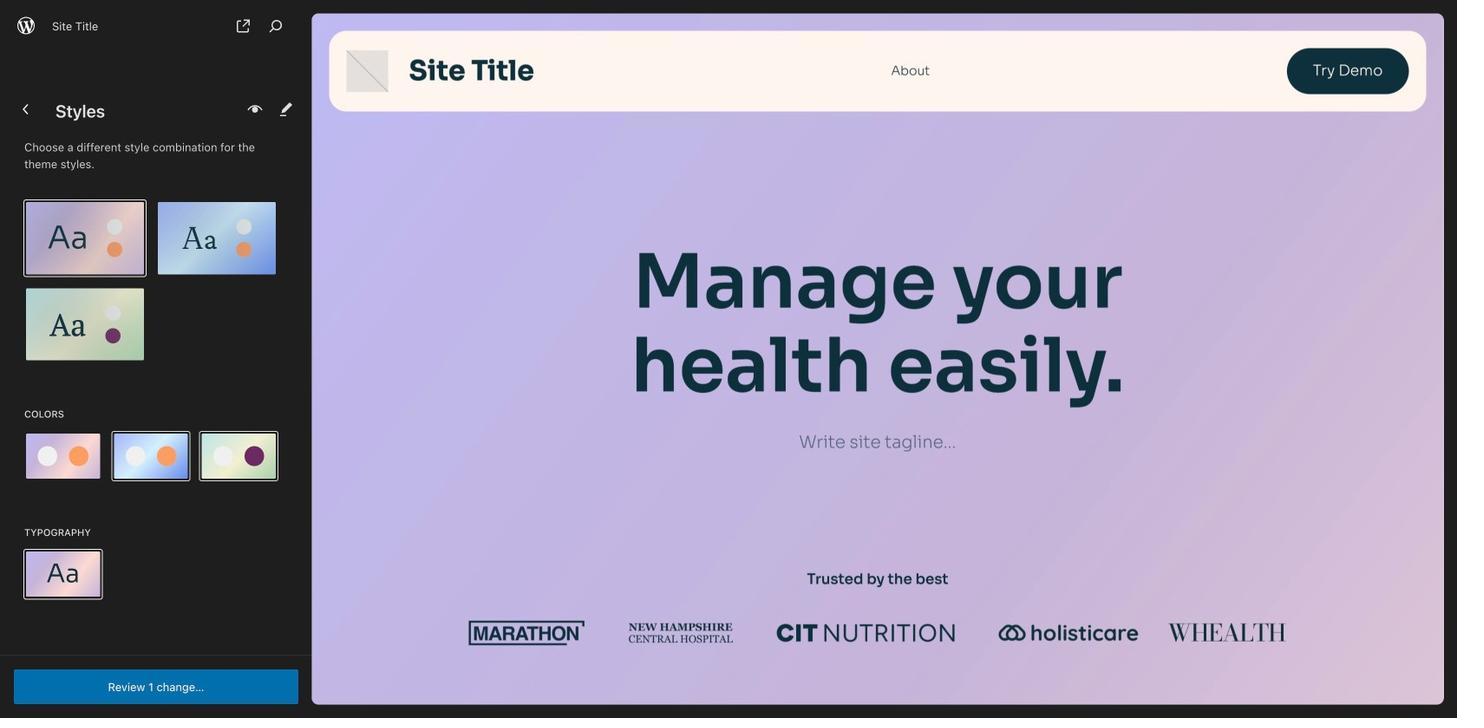 Task type: vqa. For each thing, say whether or not it's contained in the screenshot.
Close Settings icon
no



Task type: describe. For each thing, give the bounding box(es) containing it.
edit styles image
[[276, 99, 297, 120]]



Task type: locate. For each thing, give the bounding box(es) containing it.
style book image
[[245, 99, 265, 120]]

view site (opens in a new tab) image
[[233, 16, 254, 36]]

open command palette image
[[265, 16, 286, 36]]

back image
[[16, 99, 36, 120]]



